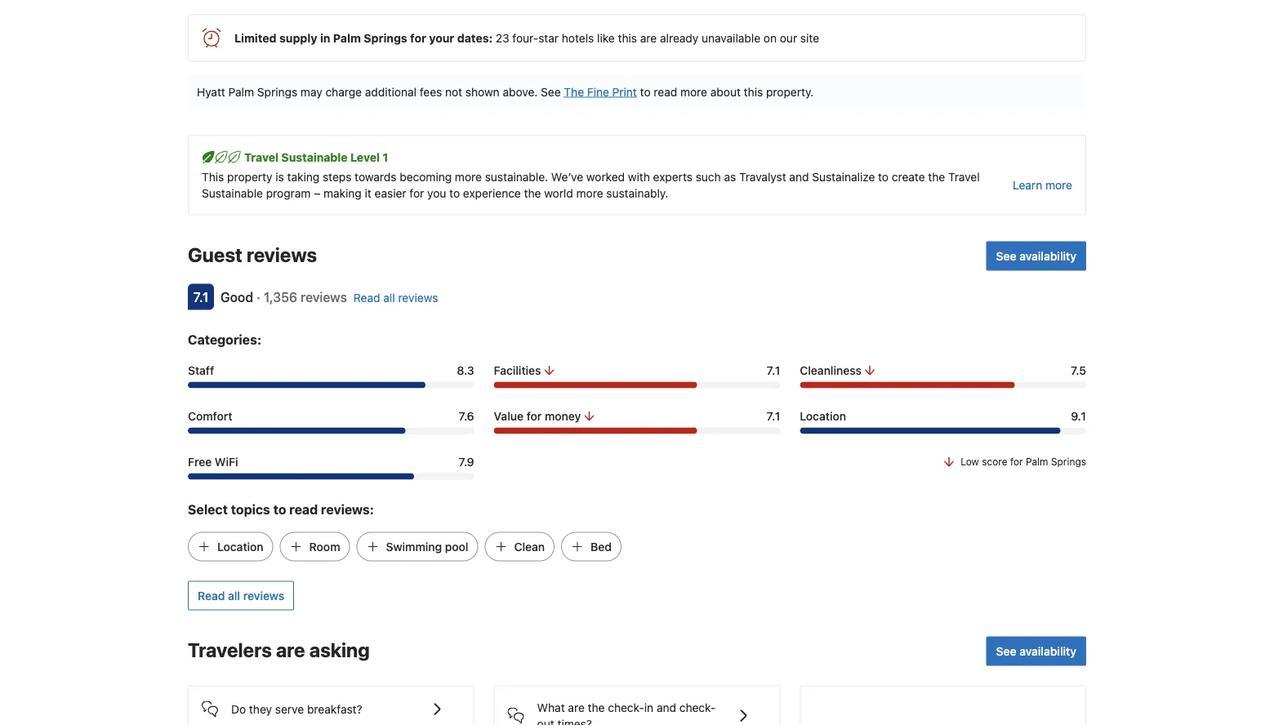 Task type: describe. For each thing, give the bounding box(es) containing it.
dates:
[[457, 31, 493, 44]]

sustainably.
[[606, 186, 669, 200]]

free
[[188, 455, 212, 468]]

0 horizontal spatial palm
[[228, 85, 254, 98]]

for right value
[[527, 409, 542, 423]]

more down worked
[[576, 186, 603, 200]]

becoming
[[400, 170, 452, 183]]

site
[[801, 31, 820, 44]]

pool
[[445, 540, 469, 553]]

taking
[[287, 170, 320, 183]]

1
[[383, 150, 388, 164]]

your
[[429, 31, 455, 44]]

shown
[[466, 85, 500, 98]]

limited supply in palm springs for your dates: 23 four-star hotels like this are already unavailable on our site
[[234, 31, 820, 44]]

do they serve breakfast? button
[[202, 687, 460, 719]]

good · 1,356 reviews
[[221, 289, 347, 305]]

out
[[537, 717, 555, 725]]

swimming pool
[[386, 540, 469, 553]]

comfort
[[188, 409, 232, 423]]

1 horizontal spatial read
[[354, 291, 380, 304]]

reviews inside button
[[243, 589, 284, 602]]

·
[[257, 289, 260, 305]]

guest
[[188, 243, 243, 266]]

value
[[494, 409, 524, 423]]

–
[[314, 186, 320, 200]]

swimming
[[386, 540, 442, 553]]

learn more button
[[1013, 177, 1073, 193]]

as
[[724, 170, 736, 183]]

palm for limited
[[333, 31, 361, 44]]

fine
[[587, 85, 609, 98]]

for right score
[[1011, 456, 1023, 468]]

travel sustainable level 1
[[244, 150, 388, 164]]

they
[[249, 703, 272, 716]]

print
[[612, 85, 637, 98]]

supply
[[279, 31, 317, 44]]

property
[[227, 170, 272, 183]]

free wifi
[[188, 455, 238, 468]]

bed
[[591, 540, 612, 553]]

this
[[202, 170, 224, 183]]

learn
[[1013, 178, 1043, 192]]

see availability for guest reviews
[[996, 249, 1077, 263]]

1,356
[[264, 289, 297, 305]]

0 horizontal spatial this
[[618, 31, 637, 44]]

low score for palm springs
[[961, 456, 1087, 468]]

easier
[[375, 186, 406, 200]]

7.1 for facilities
[[767, 363, 780, 377]]

staff
[[188, 363, 214, 377]]

asking
[[309, 638, 370, 661]]

0 horizontal spatial springs
[[257, 85, 297, 98]]

above.
[[503, 85, 538, 98]]

for inside this property is taking steps towards becoming more sustainable. we've worked with experts such as travalyst and sustainalize to create the travel sustainable program – making it easier for you to experience the world more sustainably.
[[410, 186, 424, 200]]

2 horizontal spatial the
[[928, 170, 945, 183]]

are for what are the check-in and check- out times?
[[568, 701, 585, 714]]

charge
[[326, 85, 362, 98]]

8.3
[[457, 363, 474, 377]]

value for money
[[494, 409, 581, 423]]

sustainable.
[[485, 170, 548, 183]]

low
[[961, 456, 979, 468]]

good
[[221, 289, 253, 305]]

more left about
[[681, 85, 708, 98]]

like
[[597, 31, 615, 44]]

limited
[[234, 31, 277, 44]]

value for money 7.1 meter
[[494, 428, 780, 434]]

guest reviews element
[[188, 241, 980, 268]]

hyatt
[[197, 85, 225, 98]]

travelers
[[188, 638, 272, 661]]

wifi
[[215, 455, 238, 468]]

0 vertical spatial all
[[383, 291, 395, 304]]

the inside what are the check-in and check- out times?
[[588, 701, 605, 714]]

the
[[564, 85, 584, 98]]

facilities 7.1 meter
[[494, 382, 780, 388]]

more up experience
[[455, 170, 482, 183]]

what are the check-in and check- out times?
[[537, 701, 716, 725]]

we've
[[551, 170, 583, 183]]

star
[[539, 31, 559, 44]]

four-
[[513, 31, 539, 44]]

read inside button
[[198, 589, 225, 602]]

worked
[[587, 170, 625, 183]]

the fine print link
[[564, 85, 637, 98]]

such
[[696, 170, 721, 183]]

hotels
[[562, 31, 594, 44]]

it
[[365, 186, 372, 200]]

for left your
[[410, 31, 426, 44]]

steps
[[323, 170, 352, 183]]

1 horizontal spatial location
[[800, 409, 846, 423]]



Task type: locate. For each thing, give the bounding box(es) containing it.
read all reviews button
[[188, 581, 294, 611]]

0 horizontal spatial location
[[217, 540, 264, 553]]

to right topics
[[273, 502, 286, 517]]

2 horizontal spatial springs
[[1051, 456, 1087, 468]]

1 vertical spatial 7.1
[[767, 363, 780, 377]]

see for travelers are asking
[[996, 645, 1017, 658]]

springs left the may
[[257, 85, 297, 98]]

read all reviews
[[354, 291, 438, 304], [198, 589, 284, 602]]

0 vertical spatial sustainable
[[281, 150, 348, 164]]

what are the check-in and check- out times? button
[[508, 687, 767, 725]]

1 see availability from the top
[[996, 249, 1077, 263]]

what
[[537, 701, 565, 714]]

guest reviews
[[188, 243, 317, 266]]

the
[[928, 170, 945, 183], [524, 186, 541, 200], [588, 701, 605, 714]]

0 vertical spatial see
[[541, 85, 561, 98]]

2 vertical spatial palm
[[1026, 456, 1049, 468]]

see availability for travelers are asking
[[996, 645, 1077, 658]]

travel right create
[[949, 170, 980, 183]]

travel inside this property is taking steps towards becoming more sustainable. we've worked with experts such as travalyst and sustainalize to create the travel sustainable program – making it easier for you to experience the world more sustainably.
[[949, 170, 980, 183]]

unavailable
[[702, 31, 761, 44]]

0 vertical spatial this
[[618, 31, 637, 44]]

2 vertical spatial the
[[588, 701, 605, 714]]

and inside this property is taking steps towards becoming more sustainable. we've worked with experts such as travalyst and sustainalize to create the travel sustainable program – making it easier for you to experience the world more sustainably.
[[790, 170, 809, 183]]

0 vertical spatial 7.1
[[193, 289, 209, 305]]

do
[[231, 703, 246, 716]]

in inside what are the check-in and check- out times?
[[644, 701, 654, 714]]

1 horizontal spatial are
[[568, 701, 585, 714]]

this right about
[[744, 85, 763, 98]]

1 vertical spatial see
[[996, 249, 1017, 263]]

reviews:
[[321, 502, 374, 517]]

1 see availability button from the top
[[987, 241, 1087, 271]]

more
[[681, 85, 708, 98], [455, 170, 482, 183], [1046, 178, 1073, 192], [576, 186, 603, 200]]

on
[[764, 31, 777, 44]]

0 vertical spatial are
[[640, 31, 657, 44]]

0 vertical spatial springs
[[364, 31, 407, 44]]

palm right supply
[[333, 31, 361, 44]]

to
[[640, 85, 651, 98], [878, 170, 889, 183], [449, 186, 460, 200], [273, 502, 286, 517]]

for
[[410, 31, 426, 44], [410, 186, 424, 200], [527, 409, 542, 423], [1011, 456, 1023, 468]]

availability for guest reviews
[[1020, 249, 1077, 263]]

check-
[[608, 701, 644, 714], [680, 701, 716, 714]]

location
[[800, 409, 846, 423], [217, 540, 264, 553]]

0 vertical spatial travel
[[244, 150, 279, 164]]

0 horizontal spatial all
[[228, 589, 240, 602]]

2 horizontal spatial are
[[640, 31, 657, 44]]

1 check- from the left
[[608, 701, 644, 714]]

1 horizontal spatial travel
[[949, 170, 980, 183]]

0 horizontal spatial in
[[320, 31, 330, 44]]

7.1 for value for money
[[767, 409, 780, 423]]

7.9
[[459, 455, 474, 468]]

create
[[892, 170, 925, 183]]

1 vertical spatial location
[[217, 540, 264, 553]]

score
[[982, 456, 1008, 468]]

1 horizontal spatial springs
[[364, 31, 407, 44]]

review categories element
[[188, 330, 261, 349]]

select topics to read reviews:
[[188, 502, 374, 517]]

already
[[660, 31, 699, 44]]

0 horizontal spatial and
[[657, 701, 676, 714]]

sustainable inside this property is taking steps towards becoming more sustainable. we've worked with experts such as travalyst and sustainalize to create the travel sustainable program – making it easier for you to experience the world more sustainably.
[[202, 186, 263, 200]]

0 horizontal spatial travel
[[244, 150, 279, 164]]

to right you
[[449, 186, 460, 200]]

for down becoming
[[410, 186, 424, 200]]

with
[[628, 170, 650, 183]]

7.6
[[459, 409, 474, 423]]

see
[[541, 85, 561, 98], [996, 249, 1017, 263], [996, 645, 1017, 658]]

read down free wifi 7.9 meter
[[289, 502, 318, 517]]

see availability
[[996, 249, 1077, 263], [996, 645, 1077, 658]]

clean
[[514, 540, 545, 553]]

0 vertical spatial in
[[320, 31, 330, 44]]

1 horizontal spatial this
[[744, 85, 763, 98]]

1 vertical spatial are
[[276, 638, 305, 661]]

location down topics
[[217, 540, 264, 553]]

0 vertical spatial availability
[[1020, 249, 1077, 263]]

7.1 inside "element"
[[193, 289, 209, 305]]

are
[[640, 31, 657, 44], [276, 638, 305, 661], [568, 701, 585, 714]]

free wifi 7.9 meter
[[188, 473, 474, 480]]

2 vertical spatial 7.1
[[767, 409, 780, 423]]

all inside button
[[228, 589, 240, 602]]

sustainable
[[281, 150, 348, 164], [202, 186, 263, 200]]

availability
[[1020, 249, 1077, 263], [1020, 645, 1077, 658]]

location down cleanliness
[[800, 409, 846, 423]]

1 horizontal spatial in
[[644, 701, 654, 714]]

are left already
[[640, 31, 657, 44]]

travalyst
[[739, 170, 786, 183]]

more inside button
[[1046, 178, 1073, 192]]

breakfast?
[[307, 703, 362, 716]]

1 vertical spatial travel
[[949, 170, 980, 183]]

level
[[351, 150, 380, 164]]

2 vertical spatial springs
[[1051, 456, 1087, 468]]

hyatt palm springs may charge additional fees not shown above. see the fine print to read more about this property.
[[197, 85, 814, 98]]

9.1
[[1071, 409, 1087, 423]]

2 vertical spatial are
[[568, 701, 585, 714]]

all
[[383, 291, 395, 304], [228, 589, 240, 602]]

1 vertical spatial see availability
[[996, 645, 1077, 658]]

world
[[544, 186, 573, 200]]

2 vertical spatial see
[[996, 645, 1017, 658]]

and
[[790, 170, 809, 183], [657, 701, 676, 714]]

scored 7.1 element
[[188, 284, 214, 310]]

0 horizontal spatial read
[[198, 589, 225, 602]]

categories:
[[188, 332, 261, 347]]

7.5
[[1071, 363, 1087, 377]]

are inside what are the check-in and check- out times?
[[568, 701, 585, 714]]

facilities
[[494, 363, 541, 377]]

0 vertical spatial the
[[928, 170, 945, 183]]

money
[[545, 409, 581, 423]]

0 horizontal spatial are
[[276, 638, 305, 661]]

more right the learn
[[1046, 178, 1073, 192]]

this right like
[[618, 31, 637, 44]]

in
[[320, 31, 330, 44], [644, 701, 654, 714]]

1 horizontal spatial read all reviews
[[354, 291, 438, 304]]

1 horizontal spatial sustainable
[[281, 150, 348, 164]]

making
[[324, 186, 362, 200]]

1 vertical spatial sustainable
[[202, 186, 263, 200]]

1 vertical spatial springs
[[257, 85, 297, 98]]

our
[[780, 31, 797, 44]]

this
[[618, 31, 637, 44], [744, 85, 763, 98]]

palm for low
[[1026, 456, 1049, 468]]

2 horizontal spatial palm
[[1026, 456, 1049, 468]]

additional
[[365, 85, 417, 98]]

1 horizontal spatial and
[[790, 170, 809, 183]]

springs down 9.1
[[1051, 456, 1087, 468]]

0 vertical spatial read
[[654, 85, 677, 98]]

sustainable down property
[[202, 186, 263, 200]]

2 availability from the top
[[1020, 645, 1077, 658]]

1 vertical spatial palm
[[228, 85, 254, 98]]

0 horizontal spatial read
[[289, 502, 318, 517]]

1 vertical spatial read
[[198, 589, 225, 602]]

0 vertical spatial and
[[790, 170, 809, 183]]

0 horizontal spatial the
[[524, 186, 541, 200]]

1 availability from the top
[[1020, 249, 1077, 263]]

see availability button
[[987, 241, 1087, 271], [987, 637, 1087, 666]]

travel up property
[[244, 150, 279, 164]]

sustainalize
[[812, 170, 875, 183]]

not
[[445, 85, 462, 98]]

select
[[188, 502, 228, 517]]

the right create
[[928, 170, 945, 183]]

cleanliness
[[800, 363, 862, 377]]

availability for travelers are asking
[[1020, 645, 1077, 658]]

about
[[711, 85, 741, 98]]

to left create
[[878, 170, 889, 183]]

are left asking in the left bottom of the page
[[276, 638, 305, 661]]

0 vertical spatial location
[[800, 409, 846, 423]]

springs for low
[[1051, 456, 1087, 468]]

palm right score
[[1026, 456, 1049, 468]]

program
[[266, 186, 311, 200]]

staff 8.3 meter
[[188, 382, 474, 388]]

are up times?
[[568, 701, 585, 714]]

0 horizontal spatial sustainable
[[202, 186, 263, 200]]

is
[[276, 170, 284, 183]]

see availability button for guest reviews
[[987, 241, 1087, 271]]

0 horizontal spatial check-
[[608, 701, 644, 714]]

you
[[427, 186, 446, 200]]

location 9.1 meter
[[800, 428, 1087, 434]]

springs
[[364, 31, 407, 44], [257, 85, 297, 98], [1051, 456, 1087, 468]]

are for travelers are asking
[[276, 638, 305, 661]]

cleanliness 7.5 meter
[[800, 382, 1087, 388]]

1 horizontal spatial palm
[[333, 31, 361, 44]]

1 vertical spatial all
[[228, 589, 240, 602]]

read right print
[[654, 85, 677, 98]]

2 check- from the left
[[680, 701, 716, 714]]

rated good element
[[221, 289, 253, 305]]

sustainable up taking
[[281, 150, 348, 164]]

serve
[[275, 703, 304, 716]]

see for guest reviews
[[996, 249, 1017, 263]]

property.
[[766, 85, 814, 98]]

0 horizontal spatial read all reviews
[[198, 589, 284, 602]]

1 vertical spatial the
[[524, 186, 541, 200]]

see availability button for travelers are asking
[[987, 637, 1087, 666]]

2 see availability from the top
[[996, 645, 1077, 658]]

1 horizontal spatial read
[[654, 85, 677, 98]]

0 vertical spatial see availability
[[996, 249, 1077, 263]]

comfort 7.6 meter
[[188, 428, 474, 434]]

the up times?
[[588, 701, 605, 714]]

1 horizontal spatial all
[[383, 291, 395, 304]]

the down sustainable.
[[524, 186, 541, 200]]

1 vertical spatial read
[[289, 502, 318, 517]]

to right print
[[640, 85, 651, 98]]

1 vertical spatial read all reviews
[[198, 589, 284, 602]]

and inside what are the check-in and check- out times?
[[657, 701, 676, 714]]

room
[[309, 540, 340, 553]]

1 vertical spatial this
[[744, 85, 763, 98]]

learn more
[[1013, 178, 1073, 192]]

springs up additional on the left of page
[[364, 31, 407, 44]]

experts
[[653, 170, 693, 183]]

palm
[[333, 31, 361, 44], [228, 85, 254, 98], [1026, 456, 1049, 468]]

2 see availability button from the top
[[987, 637, 1087, 666]]

palm right "hyatt"
[[228, 85, 254, 98]]

travelers are asking
[[188, 638, 370, 661]]

may
[[301, 85, 322, 98]]

times?
[[558, 717, 592, 725]]

0 vertical spatial read all reviews
[[354, 291, 438, 304]]

this property is taking steps towards becoming more sustainable. we've worked with experts such as travalyst and sustainalize to create the travel sustainable program – making it easier for you to experience the world more sustainably.
[[202, 170, 980, 200]]

springs for limited
[[364, 31, 407, 44]]

read all reviews inside button
[[198, 589, 284, 602]]

0 vertical spatial palm
[[333, 31, 361, 44]]

1 horizontal spatial check-
[[680, 701, 716, 714]]

do they serve breakfast?
[[231, 703, 362, 716]]

0 vertical spatial see availability button
[[987, 241, 1087, 271]]

1 vertical spatial and
[[657, 701, 676, 714]]

1 vertical spatial availability
[[1020, 645, 1077, 658]]

0 vertical spatial read
[[354, 291, 380, 304]]

1 vertical spatial in
[[644, 701, 654, 714]]

1 vertical spatial see availability button
[[987, 637, 1087, 666]]

reviews
[[247, 243, 317, 266], [301, 289, 347, 305], [398, 291, 438, 304], [243, 589, 284, 602]]

1 horizontal spatial the
[[588, 701, 605, 714]]

topics
[[231, 502, 270, 517]]

fees
[[420, 85, 442, 98]]



Task type: vqa. For each thing, say whether or not it's contained in the screenshot.
topmost the
yes



